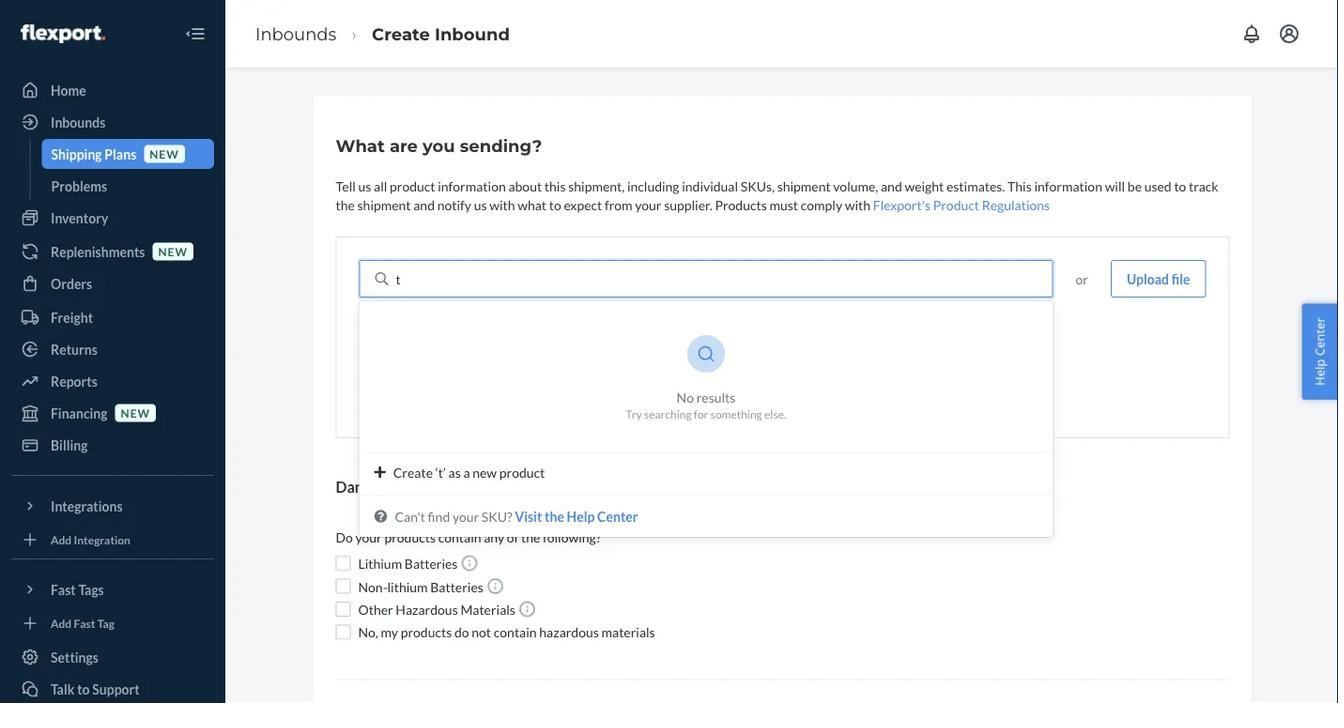 Task type: describe. For each thing, give the bounding box(es) containing it.
what
[[518, 197, 547, 213]]

problems
[[51, 178, 107, 194]]

products for contain
[[384, 529, 436, 545]]

close navigation image
[[184, 23, 207, 45]]

1 vertical spatial batteries
[[430, 579, 483, 595]]

have
[[629, 369, 652, 382]]

inbounds inside "breadcrumbs" navigation
[[255, 23, 337, 44]]

1 vertical spatial inbounds
[[51, 114, 105, 130]]

upload file button
[[1111, 260, 1206, 298]]

replenishments
[[51, 244, 145, 260]]

no, my products do not contain hazardous materials
[[358, 624, 655, 640]]

settings link
[[11, 642, 214, 672]]

open notifications image
[[1240, 23, 1263, 45]]

something
[[711, 408, 762, 421]]

new right 'as'
[[473, 464, 497, 480]]

inventory link
[[11, 203, 214, 233]]

flexport's product regulations button
[[873, 195, 1050, 214]]

visit
[[515, 509, 542, 525]]

create inbound link
[[372, 23, 510, 44]]

flexport logo image
[[21, 24, 105, 43]]

products for do
[[401, 624, 452, 640]]

or
[[1076, 271, 1088, 287]]

what
[[336, 135, 385, 156]]

1 vertical spatial inbounds link
[[11, 107, 214, 137]]

1 vertical spatial a
[[463, 464, 470, 480]]

2 with from the left
[[845, 197, 871, 213]]

find
[[428, 509, 450, 525]]

talk
[[51, 681, 75, 697]]

tell us all product information about this shipment, including individual skus, shipment volume, and weight estimates. this information will be used to track the shipment and notify us with what to expect from your supplier. products must comply with
[[336, 178, 1219, 213]]

add for add integration
[[51, 533, 72, 546]]

tag
[[97, 616, 114, 630]]

add integration link
[[11, 529, 214, 551]]

lithium
[[358, 556, 402, 572]]

0 vertical spatial batteries
[[405, 556, 458, 572]]

to inside "button"
[[77, 681, 90, 697]]

goods
[[412, 478, 455, 496]]

non-
[[358, 579, 387, 595]]

create 't' as a new product
[[393, 464, 545, 480]]

right
[[755, 369, 779, 382]]

product up can't find your sku? visit the help center
[[499, 464, 545, 480]]

comply
[[801, 197, 842, 213]]

shipping plans
[[51, 146, 136, 162]]

add for add fast tag
[[51, 616, 72, 630]]

0 vertical spatial to
[[1174, 178, 1186, 194]]

1 horizontal spatial and
[[881, 178, 902, 194]]

lithium batteries
[[358, 556, 460, 572]]

financing
[[51, 405, 108, 421]]

search image
[[375, 272, 388, 285]]

shipment,
[[568, 178, 625, 194]]

0 vertical spatial shipment
[[777, 178, 831, 194]]

else.
[[764, 408, 786, 421]]

orders
[[51, 276, 92, 292]]

don't
[[599, 369, 627, 382]]

1 vertical spatial us
[[474, 197, 487, 213]]

weight
[[905, 178, 944, 194]]

0 horizontal spatial help
[[567, 509, 595, 525]]

talk to support button
[[11, 674, 214, 703]]

no
[[677, 389, 694, 405]]

used
[[1144, 178, 1172, 194]]

can't find your sku? visit the help center
[[395, 509, 638, 525]]

skus,
[[741, 178, 775, 194]]

notify
[[437, 197, 471, 213]]

individual
[[682, 178, 738, 194]]

orders link
[[11, 269, 214, 299]]

billing
[[51, 437, 88, 453]]

other
[[358, 602, 393, 618]]

materials
[[601, 624, 655, 640]]

't'
[[435, 464, 446, 480]]

all
[[374, 178, 387, 194]]

returns link
[[11, 334, 214, 364]]

not
[[472, 624, 491, 640]]

must
[[770, 197, 798, 213]]

new for replenishments
[[158, 245, 188, 258]]

after
[[807, 385, 831, 399]]

estimates.
[[946, 178, 1005, 194]]

volume,
[[833, 178, 878, 194]]

settings
[[51, 649, 99, 665]]

0 horizontal spatial contain
[[438, 529, 481, 545]]

don't have your product details right now? you can add your product details after placing a booking.
[[599, 369, 920, 399]]

this
[[544, 178, 566, 194]]

question circle image
[[374, 510, 387, 523]]

now?
[[781, 369, 807, 382]]

1 information from the left
[[438, 178, 506, 194]]

the inside "tell us all product information about this shipment, including individual skus, shipment volume, and weight estimates. this information will be used to track the shipment and notify us with what to expect from your supplier. products must comply with"
[[336, 197, 355, 213]]

can
[[666, 385, 683, 399]]

hazardous
[[539, 624, 599, 640]]

file
[[1172, 271, 1190, 287]]

1 horizontal spatial the
[[521, 529, 540, 545]]

center inside button
[[1311, 318, 1328, 356]]

hazardous
[[396, 602, 458, 618]]

lithium
[[387, 579, 428, 595]]

integrations
[[51, 498, 123, 514]]

including
[[627, 178, 679, 194]]

inbounds link inside "breadcrumbs" navigation
[[255, 23, 337, 44]]

billing link
[[11, 430, 214, 460]]



Task type: vqa. For each thing, say whether or not it's contained in the screenshot.
middle to
yes



Task type: locate. For each thing, give the bounding box(es) containing it.
0 horizontal spatial inbounds
[[51, 114, 105, 130]]

1 vertical spatial to
[[549, 197, 561, 213]]

information left will
[[1034, 178, 1102, 194]]

your down including
[[635, 197, 662, 213]]

plans
[[105, 146, 136, 162]]

0 vertical spatial fast
[[51, 582, 76, 598]]

new down reports link
[[121, 406, 150, 420]]

product right 'all'
[[390, 178, 435, 194]]

1 horizontal spatial center
[[1311, 318, 1328, 356]]

help
[[1311, 359, 1328, 386], [567, 509, 595, 525]]

create inside "breadcrumbs" navigation
[[372, 23, 430, 44]]

with down volume,
[[845, 197, 871, 213]]

reports link
[[11, 366, 214, 396]]

problems link
[[42, 171, 214, 201]]

0 horizontal spatial inbounds link
[[11, 107, 214, 137]]

searching
[[644, 408, 692, 421]]

do your products contain any of the following?
[[336, 529, 601, 545]]

0 horizontal spatial details
[[720, 369, 753, 382]]

batteries up non-lithium batteries
[[405, 556, 458, 572]]

0 vertical spatial contain
[[438, 529, 481, 545]]

create for create inbound
[[372, 23, 430, 44]]

center
[[1311, 318, 1328, 356], [597, 509, 638, 525]]

0 vertical spatial inbounds link
[[255, 23, 337, 44]]

0 vertical spatial the
[[336, 197, 355, 213]]

1 vertical spatial shipment
[[357, 197, 411, 213]]

0 horizontal spatial with
[[489, 197, 515, 213]]

create left inbound
[[372, 23, 430, 44]]

0 vertical spatial center
[[1311, 318, 1328, 356]]

home link
[[11, 75, 214, 105]]

flexport's
[[873, 197, 931, 213]]

1 horizontal spatial inbounds
[[255, 23, 337, 44]]

batteries up other hazardous materials
[[430, 579, 483, 595]]

shipment up 'comply'
[[777, 178, 831, 194]]

add
[[51, 533, 72, 546], [51, 616, 72, 630]]

do
[[454, 624, 469, 640]]

1 vertical spatial add
[[51, 616, 72, 630]]

create left the "'t'"
[[393, 464, 433, 480]]

None text field
[[396, 270, 402, 288]]

other hazardous materials
[[358, 602, 518, 618]]

2 horizontal spatial to
[[1174, 178, 1186, 194]]

fast tags
[[51, 582, 104, 598]]

new for shipping plans
[[150, 147, 179, 161]]

to
[[1174, 178, 1186, 194], [549, 197, 561, 213], [77, 681, 90, 697]]

create
[[372, 23, 430, 44], [393, 464, 433, 480]]

1 vertical spatial fast
[[74, 616, 95, 630]]

create for create 't' as a new product
[[393, 464, 433, 480]]

0 vertical spatial us
[[358, 178, 371, 194]]

new for financing
[[121, 406, 150, 420]]

add left the integration
[[51, 533, 72, 546]]

0 vertical spatial a
[[870, 385, 876, 399]]

new right plans
[[150, 147, 179, 161]]

1 horizontal spatial information
[[1034, 178, 1102, 194]]

shipment down 'all'
[[357, 197, 411, 213]]

non-lithium batteries
[[358, 579, 486, 595]]

my
[[381, 624, 398, 640]]

the down tell
[[336, 197, 355, 213]]

products
[[715, 197, 767, 213]]

inbounds
[[255, 23, 337, 44], [51, 114, 105, 130]]

a
[[870, 385, 876, 399], [463, 464, 470, 480]]

help center
[[1311, 318, 1328, 386]]

breadcrumbs navigation
[[240, 6, 525, 61]]

1 vertical spatial help
[[567, 509, 595, 525]]

0 horizontal spatial the
[[336, 197, 355, 213]]

1 horizontal spatial to
[[549, 197, 561, 213]]

materials
[[461, 602, 515, 618]]

upload
[[1127, 271, 1169, 287]]

freight link
[[11, 302, 214, 332]]

add integration
[[51, 533, 130, 546]]

product inside "tell us all product information about this shipment, including individual skus, shipment volume, and weight estimates. this information will be used to track the shipment and notify us with what to expect from your supplier. products must comply with"
[[390, 178, 435, 194]]

this
[[1008, 178, 1032, 194]]

products
[[384, 529, 436, 545], [401, 624, 452, 640]]

with
[[489, 197, 515, 213], [845, 197, 871, 213]]

1 horizontal spatial a
[[870, 385, 876, 399]]

supplier.
[[664, 197, 712, 213]]

following?
[[543, 529, 601, 545]]

to down this on the left of the page
[[549, 197, 561, 213]]

details down now?
[[772, 385, 805, 399]]

1 horizontal spatial contain
[[494, 624, 537, 640]]

2 vertical spatial to
[[77, 681, 90, 697]]

tags
[[78, 582, 104, 598]]

your down question circle image
[[355, 529, 382, 545]]

of
[[507, 529, 519, 545]]

product up add
[[679, 369, 718, 382]]

and left notify
[[413, 197, 435, 213]]

sku?
[[482, 509, 512, 525]]

any
[[484, 529, 504, 545]]

add up settings
[[51, 616, 72, 630]]

1 add from the top
[[51, 533, 72, 546]]

2 information from the left
[[1034, 178, 1102, 194]]

your right add
[[706, 385, 729, 399]]

contain right the not
[[494, 624, 537, 640]]

inventory
[[51, 210, 108, 226]]

1 horizontal spatial with
[[845, 197, 871, 213]]

details
[[720, 369, 753, 382], [772, 385, 805, 399]]

your up can
[[654, 369, 677, 382]]

try
[[626, 408, 642, 421]]

sending?
[[460, 135, 542, 156]]

a right placing
[[870, 385, 876, 399]]

0 vertical spatial create
[[372, 23, 430, 44]]

0 vertical spatial add
[[51, 533, 72, 546]]

None checkbox
[[336, 556, 351, 571], [336, 579, 351, 594], [336, 602, 351, 617], [336, 625, 351, 640], [336, 556, 351, 571], [336, 579, 351, 594], [336, 602, 351, 617], [336, 625, 351, 640]]

us
[[358, 178, 371, 194], [474, 197, 487, 213]]

1 horizontal spatial help
[[1311, 359, 1328, 386]]

0 horizontal spatial us
[[358, 178, 371, 194]]

plus image
[[374, 466, 386, 479]]

are
[[390, 135, 418, 156]]

0 vertical spatial products
[[384, 529, 436, 545]]

us right notify
[[474, 197, 487, 213]]

1 vertical spatial and
[[413, 197, 435, 213]]

0 horizontal spatial center
[[597, 509, 638, 525]]

expect
[[564, 197, 602, 213]]

1 vertical spatial create
[[393, 464, 433, 480]]

us left 'all'
[[358, 178, 371, 194]]

1 horizontal spatial details
[[772, 385, 805, 399]]

0 vertical spatial and
[[881, 178, 902, 194]]

your up do your products contain any of the following?
[[453, 509, 479, 525]]

inbounds link
[[255, 23, 337, 44], [11, 107, 214, 137]]

the
[[336, 197, 355, 213], [545, 509, 564, 525], [521, 529, 540, 545]]

a right 'as'
[[463, 464, 470, 480]]

tell
[[336, 178, 356, 194]]

2 horizontal spatial the
[[545, 509, 564, 525]]

product
[[390, 178, 435, 194], [679, 369, 718, 382], [731, 385, 770, 399], [499, 464, 545, 480]]

upload file
[[1127, 271, 1190, 287]]

integration
[[74, 533, 130, 546]]

0 horizontal spatial to
[[77, 681, 90, 697]]

add fast tag link
[[11, 612, 214, 635]]

product down right
[[731, 385, 770, 399]]

freight
[[51, 309, 93, 325]]

inbound
[[435, 23, 510, 44]]

you
[[423, 135, 455, 156]]

1 vertical spatial contain
[[494, 624, 537, 640]]

regulations
[[982, 197, 1050, 213]]

results
[[696, 389, 736, 405]]

and up flexport's at the right top of the page
[[881, 178, 902, 194]]

open account menu image
[[1278, 23, 1301, 45]]

flexport's product regulations
[[873, 197, 1050, 213]]

products down can't
[[384, 529, 436, 545]]

contain down "find"
[[438, 529, 481, 545]]

as
[[448, 464, 461, 480]]

what are you sending?
[[336, 135, 542, 156]]

1 horizontal spatial shipment
[[777, 178, 831, 194]]

can't
[[395, 509, 425, 525]]

1 vertical spatial center
[[597, 509, 638, 525]]

the right "visit"
[[545, 509, 564, 525]]

2 add from the top
[[51, 616, 72, 630]]

to right talk
[[77, 681, 90, 697]]

2 vertical spatial the
[[521, 529, 540, 545]]

1 horizontal spatial us
[[474, 197, 487, 213]]

your inside "tell us all product information about this shipment, including individual skus, shipment volume, and weight estimates. this information will be used to track the shipment and notify us with what to expect from your supplier. products must comply with"
[[635, 197, 662, 213]]

0 vertical spatial inbounds
[[255, 23, 337, 44]]

a inside don't have your product details right now? you can add your product details after placing a booking.
[[870, 385, 876, 399]]

to right used
[[1174, 178, 1186, 194]]

track
[[1189, 178, 1219, 194]]

0 horizontal spatial and
[[413, 197, 435, 213]]

information up notify
[[438, 178, 506, 194]]

with down about
[[489, 197, 515, 213]]

will
[[1105, 178, 1125, 194]]

shipping
[[51, 146, 102, 162]]

1 vertical spatial products
[[401, 624, 452, 640]]

1 horizontal spatial inbounds link
[[255, 23, 337, 44]]

add
[[685, 385, 704, 399]]

fast left tag
[[74, 616, 95, 630]]

fast
[[51, 582, 76, 598], [74, 616, 95, 630]]

fast inside add fast tag link
[[74, 616, 95, 630]]

no results try searching for something else.
[[626, 389, 786, 421]]

1 with from the left
[[489, 197, 515, 213]]

batteries
[[405, 556, 458, 572], [430, 579, 483, 595]]

0 horizontal spatial a
[[463, 464, 470, 480]]

fast inside fast tags dropdown button
[[51, 582, 76, 598]]

0 vertical spatial help
[[1311, 359, 1328, 386]]

fast tags button
[[11, 575, 214, 605]]

help inside help center button
[[1311, 359, 1328, 386]]

integrations button
[[11, 491, 214, 521]]

placing
[[833, 385, 868, 399]]

visit the help center button
[[515, 507, 638, 526]]

details up results
[[720, 369, 753, 382]]

product
[[933, 197, 979, 213]]

0 horizontal spatial shipment
[[357, 197, 411, 213]]

new up orders link
[[158, 245, 188, 258]]

you
[[645, 385, 664, 399]]

0 horizontal spatial information
[[438, 178, 506, 194]]

the right of
[[521, 529, 540, 545]]

dangerous goods
[[336, 478, 455, 496]]

0 vertical spatial details
[[720, 369, 753, 382]]

1 vertical spatial details
[[772, 385, 805, 399]]

fast left 'tags'
[[51, 582, 76, 598]]

be
[[1128, 178, 1142, 194]]

1 vertical spatial the
[[545, 509, 564, 525]]

products down hazardous
[[401, 624, 452, 640]]



